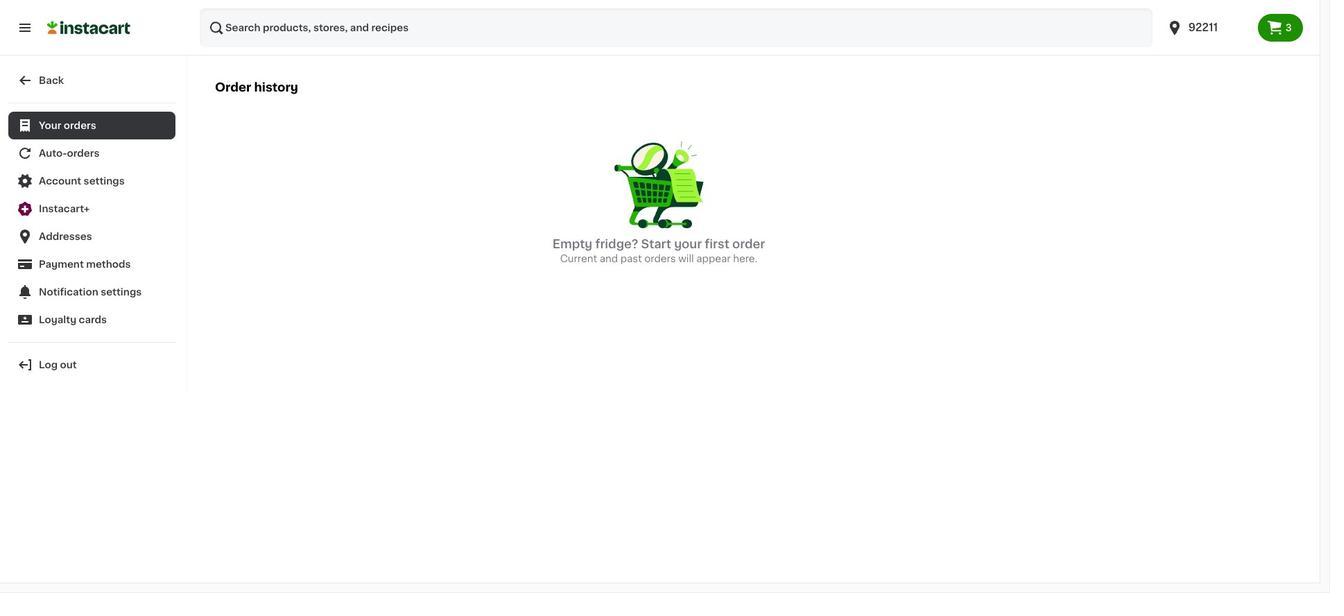 Task type: vqa. For each thing, say whether or not it's contained in the screenshot.
Log out link
yes



Task type: describe. For each thing, give the bounding box(es) containing it.
will
[[679, 254, 694, 264]]

instacart+
[[39, 204, 90, 214]]

cards
[[79, 315, 107, 325]]

orders for your orders
[[64, 121, 96, 130]]

1 92211 button from the left
[[1159, 8, 1259, 47]]

order
[[215, 82, 251, 93]]

Search field
[[200, 8, 1153, 47]]

fridge?
[[596, 239, 639, 250]]

orders for auto-orders
[[67, 149, 100, 158]]

3
[[1286, 23, 1293, 33]]

back link
[[8, 67, 176, 94]]

and
[[600, 254, 618, 264]]

out
[[60, 360, 77, 370]]

order
[[733, 239, 766, 250]]

your
[[39, 121, 61, 130]]

loyalty cards
[[39, 315, 107, 325]]

order history
[[215, 82, 298, 93]]

first
[[705, 239, 730, 250]]

settings for notification settings
[[101, 287, 142, 297]]

instacart logo image
[[47, 19, 130, 36]]

payment
[[39, 260, 84, 269]]

addresses
[[39, 232, 92, 241]]

current
[[561, 254, 598, 264]]

empty
[[553, 239, 593, 250]]

your orders link
[[8, 112, 176, 139]]

appear
[[697, 254, 731, 264]]

back
[[39, 76, 64, 85]]

past
[[621, 254, 642, 264]]

auto-orders
[[39, 149, 100, 158]]

log out
[[39, 360, 77, 370]]

3 button
[[1259, 14, 1304, 42]]

92211
[[1189, 22, 1219, 33]]

loyalty
[[39, 315, 76, 325]]

empty fridge? start your first order current and past orders will appear here.
[[553, 239, 766, 264]]



Task type: locate. For each thing, give the bounding box(es) containing it.
notification settings link
[[8, 278, 176, 306]]

1 vertical spatial orders
[[67, 149, 100, 158]]

settings
[[84, 176, 125, 186], [101, 287, 142, 297]]

92211 button
[[1159, 8, 1259, 47], [1167, 8, 1250, 47]]

methods
[[86, 260, 131, 269]]

auto-
[[39, 149, 67, 158]]

addresses link
[[8, 223, 176, 251]]

payment methods
[[39, 260, 131, 269]]

auto-orders link
[[8, 139, 176, 167]]

1 vertical spatial settings
[[101, 287, 142, 297]]

notification settings
[[39, 287, 142, 297]]

orders up account settings
[[67, 149, 100, 158]]

payment methods link
[[8, 251, 176, 278]]

your
[[675, 239, 702, 250]]

orders inside empty fridge? start your first order current and past orders will appear here.
[[645, 254, 676, 264]]

log out link
[[8, 351, 176, 379]]

account settings
[[39, 176, 125, 186]]

account settings link
[[8, 167, 176, 195]]

loyalty cards link
[[8, 306, 176, 334]]

2 vertical spatial orders
[[645, 254, 676, 264]]

history
[[254, 82, 298, 93]]

your orders
[[39, 121, 96, 130]]

0 vertical spatial settings
[[84, 176, 125, 186]]

orders up 'auto-orders'
[[64, 121, 96, 130]]

0 vertical spatial orders
[[64, 121, 96, 130]]

settings for account settings
[[84, 176, 125, 186]]

notification
[[39, 287, 98, 297]]

settings down methods
[[101, 287, 142, 297]]

instacart+ link
[[8, 195, 176, 223]]

orders down start
[[645, 254, 676, 264]]

here.
[[734, 254, 758, 264]]

orders
[[64, 121, 96, 130], [67, 149, 100, 158], [645, 254, 676, 264]]

log
[[39, 360, 58, 370]]

None search field
[[200, 8, 1153, 47]]

account
[[39, 176, 81, 186]]

2 92211 button from the left
[[1167, 8, 1250, 47]]

start
[[642, 239, 672, 250]]

settings down auto-orders link
[[84, 176, 125, 186]]



